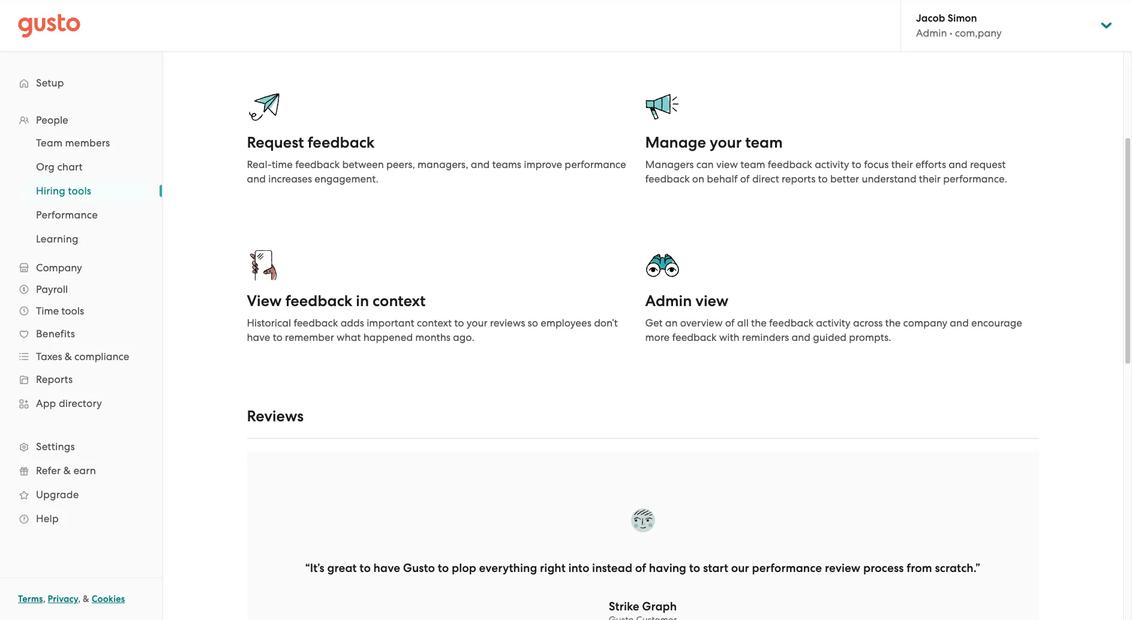 Task type: describe. For each thing, give the bounding box(es) containing it.
hiring
[[36, 185, 65, 197]]

refer & earn
[[36, 465, 96, 477]]

2 , from the left
[[78, 594, 81, 605]]

view feedback in context
[[247, 292, 426, 310]]

to up better at the right top of the page
[[852, 158, 862, 170]]

0 vertical spatial team
[[746, 133, 783, 152]]

review
[[825, 561, 861, 575]]

manage your team
[[646, 133, 783, 152]]

app directory
[[36, 397, 102, 409]]

overview
[[681, 317, 723, 329]]

jacob simon admin • com,pany
[[917, 12, 1002, 39]]

start
[[704, 561, 729, 575]]

setup
[[36, 77, 64, 89]]

"it's great to have gusto to plop everything right into instead of having to start our performance review process from scratch."
[[306, 561, 981, 575]]

strike graph
[[609, 600, 677, 614]]

managers,
[[418, 158, 469, 170]]

com,pany
[[956, 27, 1002, 39]]

team
[[36, 137, 63, 149]]

in
[[356, 292, 369, 310]]

org chart
[[36, 161, 83, 173]]

settings
[[36, 441, 75, 453]]

teams
[[493, 158, 522, 170]]

graph
[[642, 600, 677, 614]]

benefits
[[36, 328, 75, 340]]

to left the start
[[690, 561, 701, 575]]

0 vertical spatial context
[[373, 292, 426, 310]]

1 vertical spatial admin
[[646, 292, 692, 310]]

help link
[[12, 508, 150, 529]]

an
[[666, 317, 678, 329]]

historical
[[247, 317, 291, 329]]

avatar 4 image
[[631, 508, 655, 532]]

payroll button
[[12, 279, 150, 300]]

company
[[904, 317, 948, 329]]

1 the from the left
[[752, 317, 767, 329]]

get an overview of all the feedback activity across the company and encourage more feedback with reminders and guided prompts.
[[646, 317, 1023, 343]]

can
[[697, 158, 714, 170]]

reports
[[36, 373, 73, 385]]

feedback inside historical feedback adds important context to your reviews so employees don't have to remember what happened months ago.
[[294, 317, 338, 329]]

members
[[65, 137, 110, 149]]

scratch."
[[936, 561, 981, 575]]

app directory link
[[12, 393, 150, 414]]

learning
[[36, 233, 78, 245]]

and right company on the bottom of the page
[[951, 317, 969, 329]]

simon
[[948, 12, 978, 25]]

app
[[36, 397, 56, 409]]

performance.
[[944, 173, 1008, 185]]

to down historical
[[273, 331, 283, 343]]

list containing team members
[[0, 131, 162, 251]]

refer
[[36, 465, 61, 477]]

engagement.
[[315, 173, 379, 185]]

earn
[[74, 465, 96, 477]]

cookies
[[92, 594, 125, 605]]

strike
[[609, 600, 640, 614]]

view inside managers can view team feedback activity to focus their efforts and request feedback on behalf of direct reports to better understand their performance.
[[717, 158, 738, 170]]

adds
[[341, 317, 364, 329]]

reports
[[782, 173, 816, 185]]

so
[[528, 317, 539, 329]]

on
[[693, 173, 705, 185]]

ago.
[[453, 331, 475, 343]]

& for compliance
[[65, 351, 72, 363]]

cookies button
[[92, 592, 125, 606]]

0 horizontal spatial of
[[636, 561, 647, 575]]

1 vertical spatial their
[[920, 173, 941, 185]]

home image
[[18, 14, 80, 38]]

1 vertical spatial performance
[[753, 561, 823, 575]]

people button
[[12, 109, 150, 131]]

happened
[[364, 331, 413, 343]]

of inside get an overview of all the feedback activity across the company and encourage more feedback with reminders and guided prompts.
[[726, 317, 735, 329]]

activity inside managers can view team feedback activity to focus their efforts and request feedback on behalf of direct reports to better understand their performance.
[[815, 158, 850, 170]]

having
[[649, 561, 687, 575]]

taxes & compliance button
[[12, 346, 150, 367]]

view
[[247, 292, 282, 310]]

settings link
[[12, 436, 150, 457]]

focus
[[865, 158, 889, 170]]

team members
[[36, 137, 110, 149]]

more
[[646, 331, 670, 343]]

to left better at the right top of the page
[[819, 173, 828, 185]]

gusto navigation element
[[0, 52, 162, 550]]

tools for time tools
[[61, 305, 84, 317]]

company button
[[12, 257, 150, 279]]

our
[[732, 561, 750, 575]]

and inside managers can view team feedback activity to focus their efforts and request feedback on behalf of direct reports to better understand their performance.
[[949, 158, 968, 170]]

historical feedback adds important context to your reviews so employees don't have to remember what happened months ago.
[[247, 317, 618, 343]]

hiring tools
[[36, 185, 91, 197]]

hiring tools link
[[22, 180, 150, 202]]

taxes
[[36, 351, 62, 363]]

1 horizontal spatial have
[[374, 561, 400, 575]]

request feedback
[[247, 133, 375, 152]]

admin view
[[646, 292, 729, 310]]

plop
[[452, 561, 477, 575]]

instead
[[593, 561, 633, 575]]

improve
[[524, 158, 563, 170]]

guided
[[814, 331, 847, 343]]

people
[[36, 114, 68, 126]]

time
[[36, 305, 59, 317]]

compliance
[[75, 351, 129, 363]]

refer & earn link
[[12, 460, 150, 481]]

company
[[36, 262, 82, 274]]

& for earn
[[63, 465, 71, 477]]



Task type: vqa. For each thing, say whether or not it's contained in the screenshot.
the top This
no



Task type: locate. For each thing, give the bounding box(es) containing it.
help
[[36, 513, 59, 525]]

between
[[342, 158, 384, 170]]

1 horizontal spatial their
[[920, 173, 941, 185]]

increases
[[268, 173, 312, 185]]

view
[[717, 158, 738, 170], [696, 292, 729, 310]]

1 vertical spatial context
[[417, 317, 452, 329]]

learning link
[[22, 228, 150, 250]]

performance right "our" on the right of the page
[[753, 561, 823, 575]]

request
[[247, 133, 304, 152]]

performance right improve
[[565, 158, 627, 170]]

to up ago.
[[455, 317, 464, 329]]

tools inside dropdown button
[[61, 305, 84, 317]]

list
[[0, 109, 162, 531], [0, 131, 162, 251]]

1 horizontal spatial of
[[726, 317, 735, 329]]

0 vertical spatial tools
[[68, 185, 91, 197]]

payroll
[[36, 283, 68, 295]]

list containing people
[[0, 109, 162, 531]]

0 horizontal spatial admin
[[646, 292, 692, 310]]

terms , privacy , & cookies
[[18, 594, 125, 605]]

directory
[[59, 397, 102, 409]]

1 vertical spatial team
[[741, 158, 766, 170]]

0 vertical spatial &
[[65, 351, 72, 363]]

have left "gusto"
[[374, 561, 400, 575]]

org chart link
[[22, 156, 150, 178]]

0 vertical spatial admin
[[917, 27, 948, 39]]

and down real-
[[247, 173, 266, 185]]

1 vertical spatial have
[[374, 561, 400, 575]]

tools for hiring tools
[[68, 185, 91, 197]]

context inside historical feedback adds important context to your reviews so employees don't have to remember what happened months ago.
[[417, 317, 452, 329]]

of inside managers can view team feedback activity to focus their efforts and request feedback on behalf of direct reports to better understand their performance.
[[741, 173, 750, 185]]

your inside historical feedback adds important context to your reviews so employees don't have to remember what happened months ago.
[[467, 317, 488, 329]]

admin up an
[[646, 292, 692, 310]]

2 vertical spatial &
[[83, 594, 89, 605]]

1 vertical spatial view
[[696, 292, 729, 310]]

to left plop
[[438, 561, 449, 575]]

"it's
[[306, 561, 325, 575]]

manage
[[646, 133, 707, 152]]

0 horizontal spatial ,
[[43, 594, 46, 605]]

1 list from the top
[[0, 109, 162, 531]]

gusto
[[403, 561, 435, 575]]

performance inside real-time feedback between peers, managers, and teams improve performance and increases engagement.
[[565, 158, 627, 170]]

1 horizontal spatial your
[[710, 133, 742, 152]]

admin down the jacob
[[917, 27, 948, 39]]

jacob
[[917, 12, 946, 25]]

and left guided
[[792, 331, 811, 343]]

their
[[892, 158, 914, 170], [920, 173, 941, 185]]

taxes & compliance
[[36, 351, 129, 363]]

don't
[[594, 317, 618, 329]]

team inside managers can view team feedback activity to focus their efforts and request feedback on behalf of direct reports to better understand their performance.
[[741, 158, 766, 170]]

managers
[[646, 158, 694, 170]]

1 horizontal spatial ,
[[78, 594, 81, 605]]

0 horizontal spatial performance
[[565, 158, 627, 170]]

have inside historical feedback adds important context to your reviews so employees don't have to remember what happened months ago.
[[247, 331, 270, 343]]

2 list from the top
[[0, 131, 162, 251]]

from
[[907, 561, 933, 575]]

real-time feedback between peers, managers, and teams improve performance and increases engagement.
[[247, 158, 627, 185]]

2 vertical spatial of
[[636, 561, 647, 575]]

0 horizontal spatial have
[[247, 331, 270, 343]]

context
[[373, 292, 426, 310], [417, 317, 452, 329]]

1 horizontal spatial the
[[886, 317, 901, 329]]

reminders
[[743, 331, 790, 343]]

context up the important
[[373, 292, 426, 310]]

&
[[65, 351, 72, 363], [63, 465, 71, 477], [83, 594, 89, 605]]

months
[[416, 331, 451, 343]]

1 , from the left
[[43, 594, 46, 605]]

team members link
[[22, 132, 150, 154]]

all
[[738, 317, 749, 329]]

the right across
[[886, 317, 901, 329]]

tools up 'performance' link
[[68, 185, 91, 197]]

upgrade
[[36, 489, 79, 501]]

your up "can"
[[710, 133, 742, 152]]

0 horizontal spatial your
[[467, 317, 488, 329]]

1 vertical spatial your
[[467, 317, 488, 329]]

of left having
[[636, 561, 647, 575]]

real-
[[247, 158, 272, 170]]

0 horizontal spatial their
[[892, 158, 914, 170]]

& right taxes
[[65, 351, 72, 363]]

process
[[864, 561, 904, 575]]

2 the from the left
[[886, 317, 901, 329]]

0 vertical spatial performance
[[565, 158, 627, 170]]

activity up better at the right top of the page
[[815, 158, 850, 170]]

reviews
[[247, 407, 304, 426]]

0 horizontal spatial the
[[752, 317, 767, 329]]

1 vertical spatial tools
[[61, 305, 84, 317]]

their down the efforts
[[920, 173, 941, 185]]

1 horizontal spatial admin
[[917, 27, 948, 39]]

remember
[[285, 331, 334, 343]]

everything
[[479, 561, 538, 575]]

tools down payroll dropdown button
[[61, 305, 84, 317]]

request
[[971, 158, 1006, 170]]

time tools button
[[12, 300, 150, 322]]

of left all
[[726, 317, 735, 329]]

their up understand
[[892, 158, 914, 170]]

have down historical
[[247, 331, 270, 343]]

and
[[471, 158, 490, 170], [949, 158, 968, 170], [247, 173, 266, 185], [951, 317, 969, 329], [792, 331, 811, 343]]

understand
[[862, 173, 917, 185]]

view up overview
[[696, 292, 729, 310]]

privacy link
[[48, 594, 78, 605]]

performance
[[36, 209, 98, 221]]

setup link
[[12, 72, 150, 94]]

feedback inside real-time feedback between peers, managers, and teams improve performance and increases engagement.
[[295, 158, 340, 170]]

& left cookies 'button'
[[83, 594, 89, 605]]

peers,
[[387, 158, 415, 170]]

view up 'behalf'
[[717, 158, 738, 170]]

important
[[367, 317, 415, 329]]

feedback
[[308, 133, 375, 152], [295, 158, 340, 170], [768, 158, 813, 170], [646, 173, 690, 185], [286, 292, 353, 310], [294, 317, 338, 329], [770, 317, 814, 329], [673, 331, 717, 343]]

prompts.
[[850, 331, 892, 343]]

your up ago.
[[467, 317, 488, 329]]

with
[[720, 331, 740, 343]]

team
[[746, 133, 783, 152], [741, 158, 766, 170]]

, left cookies 'button'
[[78, 594, 81, 605]]

encourage
[[972, 317, 1023, 329]]

reports link
[[12, 369, 150, 390]]

of
[[741, 173, 750, 185], [726, 317, 735, 329], [636, 561, 647, 575]]

benefits link
[[12, 323, 150, 345]]

0 vertical spatial of
[[741, 173, 750, 185]]

admin inside the jacob simon admin • com,pany
[[917, 27, 948, 39]]

to
[[852, 158, 862, 170], [819, 173, 828, 185], [455, 317, 464, 329], [273, 331, 283, 343], [360, 561, 371, 575], [438, 561, 449, 575], [690, 561, 701, 575]]

time
[[272, 158, 293, 170]]

across
[[854, 317, 883, 329]]

the
[[752, 317, 767, 329], [886, 317, 901, 329]]

chart
[[57, 161, 83, 173]]

0 vertical spatial your
[[710, 133, 742, 152]]

activity up guided
[[817, 317, 851, 329]]

of left direct
[[741, 173, 750, 185]]

right
[[540, 561, 566, 575]]

0 vertical spatial view
[[717, 158, 738, 170]]

terms
[[18, 594, 43, 605]]

employees
[[541, 317, 592, 329]]

1 vertical spatial &
[[63, 465, 71, 477]]

, left privacy
[[43, 594, 46, 605]]

•
[[950, 27, 953, 39]]

activity
[[815, 158, 850, 170], [817, 317, 851, 329]]

managers can view team feedback activity to focus their efforts and request feedback on behalf of direct reports to better understand their performance.
[[646, 158, 1008, 185]]

context up months on the bottom of page
[[417, 317, 452, 329]]

what
[[337, 331, 361, 343]]

to right great
[[360, 561, 371, 575]]

performance
[[565, 158, 627, 170], [753, 561, 823, 575]]

& left the earn
[[63, 465, 71, 477]]

and left teams
[[471, 158, 490, 170]]

and up performance.
[[949, 158, 968, 170]]

get
[[646, 317, 663, 329]]

time tools
[[36, 305, 84, 317]]

0 vertical spatial their
[[892, 158, 914, 170]]

the up 'reminders'
[[752, 317, 767, 329]]

direct
[[753, 173, 780, 185]]

1 horizontal spatial performance
[[753, 561, 823, 575]]

& inside dropdown button
[[65, 351, 72, 363]]

2 horizontal spatial of
[[741, 173, 750, 185]]

activity inside get an overview of all the feedback activity across the company and encourage more feedback with reminders and guided prompts.
[[817, 317, 851, 329]]

performance link
[[22, 204, 150, 226]]

1 vertical spatial of
[[726, 317, 735, 329]]

1 vertical spatial activity
[[817, 317, 851, 329]]

behalf
[[707, 173, 738, 185]]

0 vertical spatial activity
[[815, 158, 850, 170]]

into
[[569, 561, 590, 575]]

0 vertical spatial have
[[247, 331, 270, 343]]

great
[[327, 561, 357, 575]]



